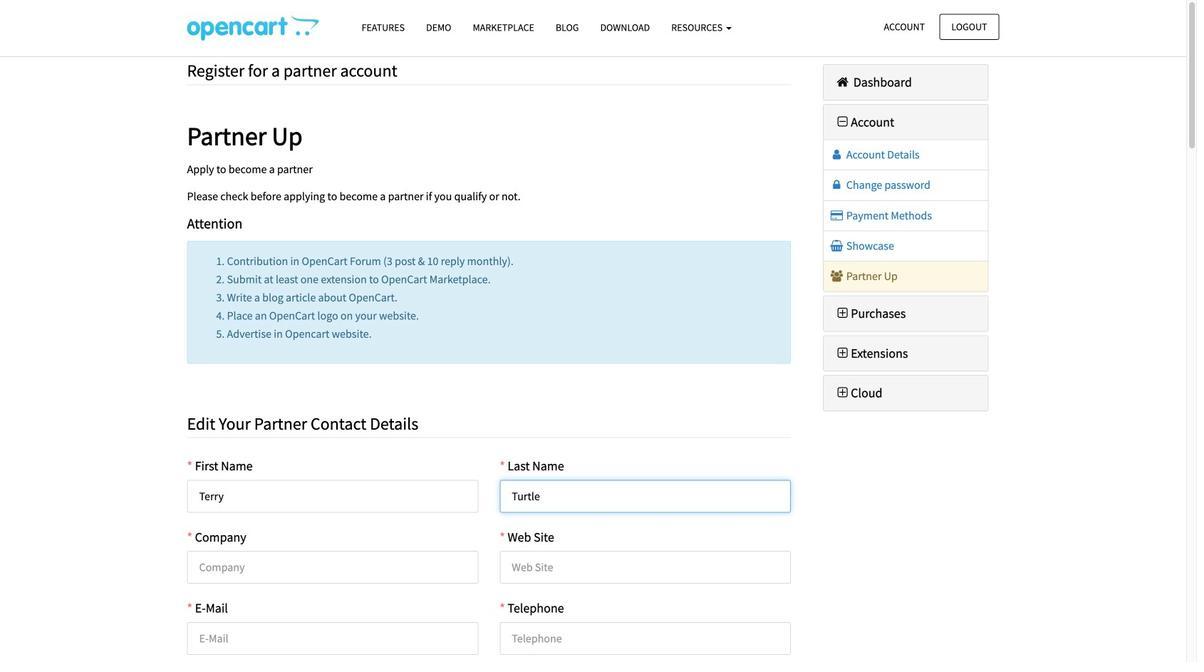 Task type: vqa. For each thing, say whether or not it's contained in the screenshot.
name
no



Task type: locate. For each thing, give the bounding box(es) containing it.
2 vertical spatial plus square o image
[[835, 387, 852, 399]]

1 vertical spatial plus square o image
[[835, 347, 852, 360]]

shopping basket image
[[830, 240, 845, 252]]

lock image
[[830, 179, 845, 191]]

0 vertical spatial plus square o image
[[835, 307, 852, 320]]

plus square o image
[[835, 307, 852, 320], [835, 347, 852, 360], [835, 387, 852, 399]]

2 plus square o image from the top
[[835, 347, 852, 360]]

1 plus square o image from the top
[[835, 307, 852, 320]]

Web Site text field
[[500, 551, 792, 584]]

Company text field
[[187, 551, 479, 584]]



Task type: describe. For each thing, give the bounding box(es) containing it.
home image
[[835, 76, 852, 88]]

Last Name text field
[[500, 480, 792, 513]]

user image
[[830, 149, 845, 161]]

partner account image
[[187, 15, 319, 41]]

First Name text field
[[187, 480, 479, 513]]

users image
[[830, 271, 845, 282]]

minus square o image
[[835, 115, 852, 128]]

3 plus square o image from the top
[[835, 387, 852, 399]]

Telephone text field
[[500, 623, 792, 655]]

E-Mail text field
[[187, 623, 479, 655]]

credit card image
[[830, 210, 845, 221]]



